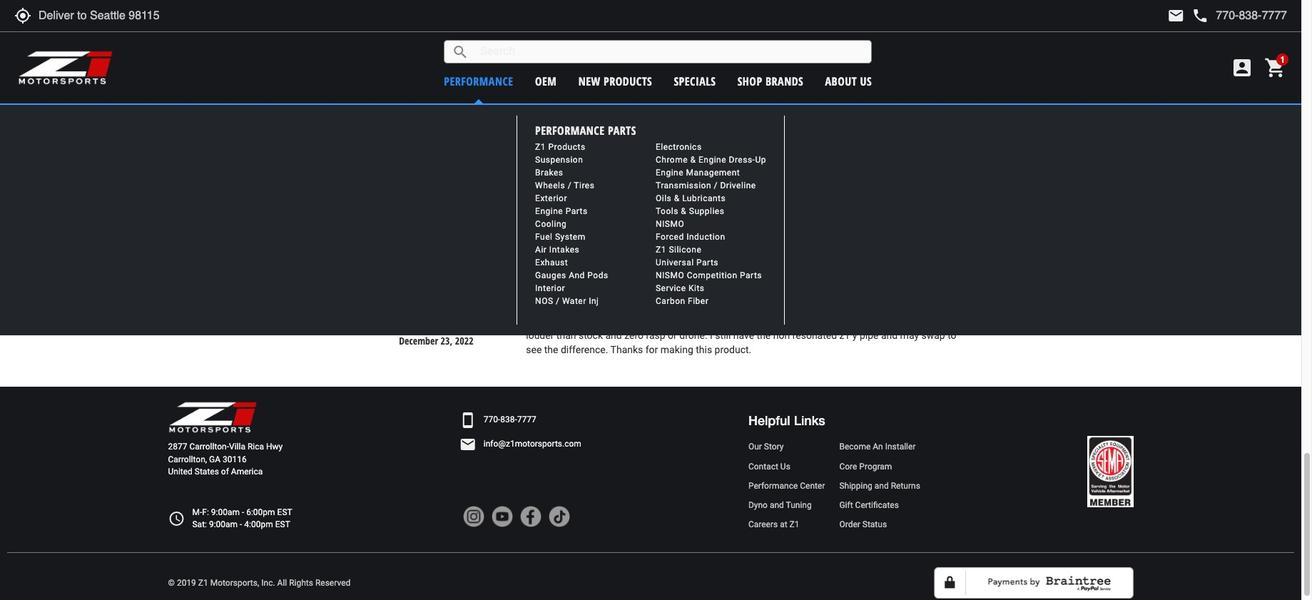 Task type: describe. For each thing, give the bounding box(es) containing it.
2022
[[455, 334, 474, 348]]

0 horizontal spatial with
[[609, 315, 628, 327]]

3''
[[212, 27, 222, 40]]

brakes
[[535, 167, 564, 177]]

hose
[[558, 38, 577, 51]]

z1 left 3''
[[162, 27, 171, 40]]

it's
[[891, 315, 904, 327]]

and up the thanks
[[606, 330, 622, 341]]

770-
[[484, 415, 501, 425]]

woken
[[634, 217, 663, 229]]

rica
[[248, 442, 264, 452]]

and inside the z1 products suspension brakes wheels / tires exterior engine parts cooling fuel system air intakes exhaust gauges and pods interior nos / water inj
[[569, 270, 585, 280]]

currently
[[576, 111, 625, 125]]

new products link
[[579, 73, 653, 89]]

1 vertical spatial est
[[275, 520, 290, 530]]

shop brands
[[738, 73, 804, 89]]

competition
[[687, 270, 738, 280]]

bolt-
[[893, 27, 912, 40]]

very
[[934, 301, 953, 313]]

z1 inside electronics chrome & engine dress-up engine management transmission / driveline oils & lubricants tools & supplies nismo forced induction z1 silicone universal parts nismo competition parts service kits carbon fiber
[[656, 245, 667, 255]]

1 vertical spatial so
[[555, 217, 567, 229]]

the right inj
[[600, 301, 614, 313]]

or
[[668, 330, 677, 341]]

exhaust inside the z1 products suspension brakes wheels / tires exterior engine parts cooling fuel system air intakes exhaust gauges and pods interior nos / water inj
[[535, 257, 568, 267]]

reserved
[[315, 578, 351, 588]]

1 vertical spatial z1
[[840, 330, 850, 341]]

1 vertical spatial engine
[[656, 167, 684, 177]]

paired inside as a 43 year old the loud raspy exhaust most all kits give the vqs is annoying to me. this kit very much hit the mark with the adult tone. i paired it with the also resonated z1 y pipe. it's a little louder than stock and zero rasp or drone. i still have the non resonated z1 y pipe and may swap to see the difference. thanks for making this product.
[[703, 315, 730, 327]]

mail link
[[1168, 7, 1185, 24]]

pods
[[588, 270, 609, 280]]

1 vertical spatial 9:00am
[[209, 520, 238, 530]]

kits
[[740, 301, 756, 313]]

than
[[557, 330, 576, 341]]

fuel system link
[[535, 232, 586, 242]]

stock
[[579, 330, 603, 341]]

the left non
[[757, 330, 771, 341]]

email info@z1motorsports.com
[[460, 436, 582, 453]]

zero
[[625, 330, 644, 341]]

wheel
[[926, 27, 950, 40]]

pipe
[[860, 330, 879, 341]]

0 vertical spatial a
[[540, 301, 546, 313]]

electronics link
[[656, 142, 702, 152]]

dyno and tuning
[[749, 500, 812, 510]]

air
[[535, 245, 547, 255]]

2 vertical spatial -
[[240, 520, 242, 530]]

my_location
[[14, 7, 31, 24]]

heater
[[530, 38, 556, 51]]

$34.99
[[541, 71, 566, 85]]

tires
[[574, 180, 595, 190]]

/ inside electronics chrome & engine dress-up engine management transmission / driveline oils & lubricants tools & supplies nismo forced induction z1 silicone universal parts nismo competition parts service kits carbon fiber
[[714, 180, 718, 190]]

1 vertical spatial to
[[948, 330, 957, 341]]

25mm,
[[890, 38, 918, 51]]

oem link
[[535, 73, 557, 89]]

performance parts
[[535, 123, 637, 138]]

2 horizontal spatial engine
[[699, 155, 727, 165]]

fiber
[[688, 296, 709, 306]]

careers
[[749, 520, 778, 530]]

info@z1motorsports.com
[[484, 439, 582, 449]]

parts up nismo competition parts link
[[697, 257, 719, 267]]

2877 carrollton-villa rica hwy carrollton, ga 30116 united states of america
[[168, 442, 283, 477]]

z1 inside z1 metal 2 bolt exhaust gaskets star star star star star_half (36) $14
[[660, 27, 669, 40]]

rights
[[289, 578, 313, 588]]

the down year
[[567, 315, 581, 327]]

1 horizontal spatial with
[[741, 315, 760, 327]]

rear
[[1053, 27, 1071, 40]]

performance link
[[444, 73, 514, 89]]

1 horizontal spatial /
[[568, 180, 572, 190]]

motorsports,
[[210, 578, 259, 588]]

still
[[716, 330, 731, 341]]

tip
[[257, 27, 269, 40]]

specials
[[674, 73, 716, 89]]

z1 right '2019'
[[198, 578, 208, 588]]

nail
[[787, 203, 803, 215]]

gauges and pods link
[[535, 270, 609, 280]]

0 vertical spatial 9:00am
[[211, 507, 240, 517]]

loud
[[616, 301, 635, 313]]

shopping_cart
[[1265, 56, 1288, 79]]

most
[[702, 301, 725, 313]]

© 2019 z1 motorsports, inc. all rights reserved
[[168, 578, 351, 588]]

shop
[[738, 73, 763, 89]]

careers at z1 link
[[749, 519, 826, 531]]

suspension
[[535, 155, 583, 165]]

fuel
[[535, 232, 553, 242]]

engine parts link
[[535, 206, 588, 216]]

cooling
[[535, 219, 567, 229]]

cnc
[[832, 27, 848, 40]]

exhaust right 3''
[[224, 27, 255, 40]]

(change
[[710, 111, 743, 125]]

us for contact us
[[781, 462, 791, 472]]

carrollton,
[[168, 454, 207, 464]]

states
[[195, 467, 219, 477]]

0 vertical spatial z1
[[847, 315, 857, 327]]

& inside cnc aluminum bolt-on wheel spacers (20mm, 25mm, & 30mm) star star star
[[920, 38, 926, 51]]

wheels
[[535, 180, 565, 190]]

1 horizontal spatial so
[[640, 203, 651, 215]]

differential
[[1073, 27, 1117, 40]]

1 nismo from the top
[[656, 219, 685, 229]]

z1 aluminum coolant bleeder port - heater hose star star star star star (136) $34.99
[[483, 27, 624, 85]]

& right oils
[[674, 193, 680, 203]]

tuning
[[786, 500, 812, 510]]

it inside as a 43 year old the loud raspy exhaust most all kits give the vqs is annoying to me. this kit very much hit the mark with the adult tone. i paired it with the also resonated z1 y pipe. it's a little louder than stock and zero rasp or drone. i still have the non resonated z1 y pipe and may swap to see the difference. thanks for making this product.
[[733, 315, 738, 327]]

performance for performance center
[[749, 481, 798, 491]]

0 vertical spatial universal
[[174, 27, 210, 40]]

have inside as a 43 year old the loud raspy exhaust most all kits give the vqs is annoying to me. this kit very much hit the mark with the adult tone. i paired it with the also resonated z1 y pipe. it's a little louder than stock and zero rasp or drone. i still have the non resonated z1 y pipe and may swap to see the difference. thanks for making this product.
[[734, 330, 755, 341]]

swap
[[922, 330, 946, 341]]

0 horizontal spatial to
[[869, 301, 878, 313]]

the right see
[[545, 344, 559, 355]]

1 vertical spatial i
[[697, 315, 700, 327]]

for
[[646, 344, 658, 355]]

interior link
[[535, 283, 565, 293]]

& down oils & lubricants link
[[681, 206, 687, 216]]

pipe.
[[867, 315, 889, 327]]

gift
[[840, 500, 853, 510]]

as a 43 year old the loud raspy exhaust most all kits give the vqs is annoying to me. this kit very much hit the mark with the adult tone. i paired it with the also resonated z1 y pipe. it's a little louder than stock and zero rasp or drone. i still have the non resonated z1 y pipe and may swap to see the difference. thanks for making this product.
[[526, 301, 957, 355]]

up
[[756, 155, 767, 165]]

the up zero
[[630, 315, 644, 327]]

performance center
[[749, 481, 826, 491]]

and down it's
[[882, 330, 898, 341]]

mark
[[584, 315, 607, 327]]

1 vertical spatial resonated
[[793, 330, 837, 341]]

23,
[[441, 334, 453, 348]]

exhaust left gasket
[[368, 27, 398, 40]]

transmission
[[656, 180, 712, 190]]

1 vertical spatial -
[[242, 507, 244, 517]]

1 2 from the left
[[342, 27, 347, 40]]

1 horizontal spatial a
[[906, 315, 912, 327]]

performance center link
[[749, 480, 826, 492]]

inc.
[[261, 578, 275, 588]]

screams
[[702, 203, 740, 215]]

shipping and returns
[[840, 481, 921, 491]]

0 vertical spatial resonated
[[800, 315, 844, 327]]

the up also
[[779, 301, 793, 313]]

when
[[743, 203, 766, 215]]

parts inside the z1 products suspension brakes wheels / tires exterior engine parts cooling fuel system air intakes exhaust gauges and pods interior nos / water inj
[[566, 206, 588, 216]]

model)
[[746, 111, 774, 125]]

lubricants
[[683, 193, 726, 203]]

and right dyno
[[770, 500, 784, 510]]

gasket
[[400, 27, 427, 40]]



Task type: vqa. For each thing, say whether or not it's contained in the screenshot.
Z1 Urethane Rear Differential Bushing Set
yes



Task type: locate. For each thing, give the bounding box(es) containing it.
the down give
[[762, 315, 776, 327]]

performance
[[535, 123, 605, 138], [749, 481, 798, 491]]

- left '6:00pm' at the left
[[242, 507, 244, 517]]

30116
[[223, 454, 247, 464]]

engine down chrome
[[656, 167, 684, 177]]

contact
[[749, 462, 779, 472]]

0 vertical spatial -
[[621, 27, 624, 40]]

i inside 'deep tone on cold starts. so good. and screams when you nail it! love it. i have it paired with art pipes. so the beast has woken up.'
[[848, 203, 850, 215]]

with inside 'deep tone on cold starts. so good. and screams when you nail it! love it. i have it paired with art pipes. so the beast has woken up.'
[[915, 203, 933, 215]]

paired down most
[[703, 315, 730, 327]]

1 bolt from the left
[[349, 27, 365, 40]]

z1 down the annoying at the bottom right
[[847, 315, 857, 327]]

core program link
[[840, 461, 921, 473]]

mail
[[1168, 7, 1185, 24]]

bolt left gasket
[[349, 27, 365, 40]]

with left art
[[915, 203, 933, 215]]

1 vertical spatial a
[[906, 315, 912, 327]]

engine up cooling
[[535, 206, 563, 216]]

0 horizontal spatial i
[[697, 315, 700, 327]]

z1 inside z1 aluminum coolant bleeder port - heater hose star star star star star (136) $34.99
[[483, 27, 492, 40]]

returns
[[891, 481, 921, 491]]

2 horizontal spatial with
[[915, 203, 933, 215]]

$14
[[715, 60, 729, 74]]

universal down z1 silicone link
[[656, 257, 694, 267]]

performance down contact us
[[749, 481, 798, 491]]

0 horizontal spatial universal
[[174, 27, 210, 40]]

order status
[[840, 520, 887, 530]]

z1
[[847, 315, 857, 327], [840, 330, 850, 341]]

- inside z1 aluminum coolant bleeder port - heater hose star star star star star (136) $34.99
[[621, 27, 624, 40]]

0 horizontal spatial engine
[[535, 206, 563, 216]]

dress-
[[729, 155, 756, 165]]

parts up kits
[[740, 270, 762, 280]]

oils & lubricants link
[[656, 193, 726, 203]]

aluminum inside cnc aluminum bolt-on wheel spacers (20mm, 25mm, & 30mm) star star star
[[850, 27, 891, 40]]

much
[[526, 315, 551, 327]]

a left 43
[[540, 301, 546, 313]]

see
[[526, 344, 542, 355]]

forced
[[656, 232, 684, 242]]

z1 left metal
[[660, 27, 669, 40]]

z1 down forced
[[656, 245, 667, 255]]

tone.
[[673, 315, 695, 327]]

universal inside electronics chrome & engine dress-up engine management transmission / driveline oils & lubricants tools & supplies nismo forced induction z1 silicone universal parts nismo competition parts service kits carbon fiber
[[656, 257, 694, 267]]

1 vertical spatial it
[[733, 315, 738, 327]]

0 horizontal spatial y
[[853, 330, 858, 341]]

0 horizontal spatial have
[[734, 330, 755, 341]]

us for about us
[[861, 73, 872, 89]]

0 horizontal spatial 2
[[342, 27, 347, 40]]

z1 left "urethane"
[[1003, 27, 1012, 40]]

1 horizontal spatial aluminum
[[850, 27, 891, 40]]

2 bolt from the left
[[704, 27, 719, 40]]

certificates
[[856, 500, 899, 510]]

villa
[[229, 442, 246, 452]]

performance for performance parts
[[535, 123, 605, 138]]

engine inside the z1 products suspension brakes wheels / tires exterior engine parts cooling fuel system air intakes exhaust gauges and pods interior nos / water inj
[[535, 206, 563, 216]]

1 horizontal spatial universal
[[656, 257, 694, 267]]

0 horizontal spatial bolt
[[349, 27, 365, 40]]

z1 right at
[[790, 520, 800, 530]]

exhaust up star_half
[[722, 27, 752, 40]]

(change model) link
[[710, 111, 774, 125]]

drone.
[[680, 330, 708, 341]]

gift certificates
[[840, 500, 899, 510]]

1 horizontal spatial bolt
[[704, 27, 719, 40]]

facebook link image
[[520, 506, 542, 528]]

& up engine management link
[[691, 155, 696, 165]]

2 horizontal spatial i
[[848, 203, 850, 215]]

of
[[221, 467, 229, 477]]

aluminum right cnc at top right
[[850, 27, 891, 40]]

info@z1motorsports.com link
[[484, 439, 582, 451]]

0 horizontal spatial it
[[733, 315, 738, 327]]

2
[[342, 27, 347, 40], [697, 27, 701, 40]]

us down our story link
[[781, 462, 791, 472]]

service
[[656, 283, 686, 293]]

0 vertical spatial est
[[277, 507, 292, 517]]

i left still
[[710, 330, 713, 341]]

transmission / driveline link
[[656, 180, 756, 190]]

new products
[[579, 73, 653, 89]]

shopping:
[[628, 111, 681, 125]]

z1 up suspension link
[[535, 142, 546, 152]]

0 horizontal spatial us
[[781, 462, 791, 472]]

good.
[[654, 203, 679, 215]]

a right it's
[[906, 315, 912, 327]]

z1 metal 2 bolt exhaust gaskets star star star star star_half (36) $14
[[660, 27, 785, 74]]

currently shopping: r35 (change model)
[[576, 111, 774, 125]]

aluminum left coolant
[[494, 27, 535, 40]]

hit
[[554, 315, 565, 327]]

as
[[526, 301, 538, 313]]

- left 4:00pm
[[240, 520, 242, 530]]

y left pipe.
[[860, 315, 865, 327]]

have right 'it.'
[[853, 203, 874, 215]]

2 vertical spatial engine
[[535, 206, 563, 216]]

account_box link
[[1228, 56, 1258, 79]]

performance up products
[[535, 123, 605, 138]]

- right port
[[621, 27, 624, 40]]

sema member logo image
[[1088, 436, 1134, 507]]

2 2 from the left
[[697, 27, 701, 40]]

1 vertical spatial have
[[734, 330, 755, 341]]

bolt right metal
[[704, 27, 719, 40]]

2 left gasket
[[342, 27, 347, 40]]

y left pipe
[[853, 330, 858, 341]]

exhaust inside z1 metal 2 bolt exhaust gaskets star star star star star_half (36) $14
[[722, 27, 752, 40]]

z1 inside the z1 products suspension brakes wheels / tires exterior engine parts cooling fuel system air intakes exhaust gauges and pods interior nos / water inj
[[535, 142, 546, 152]]

universal left 3''
[[174, 27, 210, 40]]

/ left tires
[[568, 180, 572, 190]]

and
[[682, 203, 699, 215]]

it!
[[806, 203, 814, 215]]

0 vertical spatial so
[[640, 203, 651, 215]]

0 vertical spatial to
[[869, 301, 878, 313]]

1 vertical spatial y
[[853, 330, 858, 341]]

air intakes link
[[535, 245, 580, 255]]

/ right nos
[[556, 296, 560, 306]]

(20mm,
[[857, 38, 888, 51]]

us right the about
[[861, 73, 872, 89]]

2 horizontal spatial /
[[714, 180, 718, 190]]

water
[[562, 296, 587, 306]]

1 horizontal spatial to
[[948, 330, 957, 341]]

non
[[774, 330, 790, 341]]

0 vertical spatial it
[[876, 203, 882, 215]]

louder
[[526, 330, 554, 341]]

the
[[569, 217, 586, 229]]

supplies
[[689, 206, 725, 216]]

0 horizontal spatial aluminum
[[494, 27, 535, 40]]

system
[[555, 232, 586, 242]]

thanks
[[611, 344, 643, 355]]

aluminum inside z1 aluminum coolant bleeder port - heater hose star star star star star (136) $34.99
[[494, 27, 535, 40]]

it right 'it.'
[[876, 203, 882, 215]]

so down engine parts link
[[555, 217, 567, 229]]

1 vertical spatial nismo
[[656, 270, 685, 280]]

to up pipe.
[[869, 301, 878, 313]]

forced induction link
[[656, 232, 726, 242]]

z1 up performance link
[[483, 27, 492, 40]]

have up product.
[[734, 330, 755, 341]]

bolt inside z1 metal 2 bolt exhaust gaskets star star star star star_half (36) $14
[[704, 27, 719, 40]]

1 horizontal spatial us
[[861, 73, 872, 89]]

0 horizontal spatial paired
[[703, 315, 730, 327]]

0 horizontal spatial so
[[555, 217, 567, 229]]

email
[[460, 436, 477, 453]]

0 vertical spatial have
[[853, 203, 874, 215]]

z1 products link
[[535, 142, 586, 152]]

0 horizontal spatial /
[[556, 296, 560, 306]]

9:00am right f:
[[211, 507, 240, 517]]

to right the swap
[[948, 330, 957, 341]]

parts up the
[[566, 206, 588, 216]]

have inside 'deep tone on cold starts. so good. and screams when you nail it! love it. i have it paired with art pipes. so the beast has woken up.'
[[853, 203, 874, 215]]

and left pods
[[569, 270, 585, 280]]

paired left art
[[884, 203, 912, 215]]

z1 left pipe
[[840, 330, 850, 341]]

story
[[764, 442, 784, 452]]

so up woken
[[640, 203, 651, 215]]

1 aluminum from the left
[[494, 27, 535, 40]]

z1 company logo image
[[168, 401, 257, 434]]

raspy
[[638, 301, 662, 313]]

universal parts link
[[656, 257, 719, 267]]

is
[[816, 301, 824, 313]]

youtube link image
[[492, 506, 513, 528]]

1 vertical spatial us
[[781, 462, 791, 472]]

our story link
[[749, 441, 826, 454]]

0 vertical spatial engine
[[699, 155, 727, 165]]

instagram link image
[[463, 506, 485, 528]]

service kits link
[[656, 283, 705, 293]]

brakes link
[[535, 167, 564, 177]]

est right '6:00pm' at the left
[[277, 507, 292, 517]]

adult
[[647, 315, 670, 327]]

0 vertical spatial nismo
[[656, 219, 685, 229]]

it down the all
[[733, 315, 738, 327]]

gaskets
[[755, 27, 785, 40]]

Search search field
[[469, 41, 872, 63]]

and down 'core program' link on the bottom of the page
[[875, 481, 889, 491]]

sat:
[[192, 520, 207, 530]]

engine up management
[[699, 155, 727, 165]]

rasp
[[646, 330, 666, 341]]

tiktok link image
[[549, 506, 570, 528]]

oem
[[535, 73, 557, 89]]

©
[[168, 578, 175, 588]]

old
[[583, 301, 597, 313]]

0 vertical spatial y
[[860, 315, 865, 327]]

2 nismo from the top
[[656, 270, 685, 280]]

&
[[920, 38, 926, 51], [691, 155, 696, 165], [674, 193, 680, 203], [681, 206, 687, 216]]

0 vertical spatial performance
[[535, 123, 605, 138]]

with
[[915, 203, 933, 215], [609, 315, 628, 327], [741, 315, 760, 327]]

gift certificates link
[[840, 500, 921, 512]]

1 vertical spatial universal
[[656, 257, 694, 267]]

1 horizontal spatial it
[[876, 203, 882, 215]]

9:00am right sat:
[[209, 520, 238, 530]]

1 horizontal spatial i
[[710, 330, 713, 341]]

program
[[860, 462, 893, 472]]

1 horizontal spatial engine
[[656, 167, 684, 177]]

est right 4:00pm
[[275, 520, 290, 530]]

(36)
[[751, 44, 768, 55]]

aluminum for star
[[494, 27, 535, 40]]

it inside 'deep tone on cold starts. so good. and screams when you nail it! love it. i have it paired with art pipes. so the beast has woken up.'
[[876, 203, 882, 215]]

making
[[661, 344, 694, 355]]

1 vertical spatial performance
[[749, 481, 798, 491]]

i right 'tone.'
[[697, 315, 700, 327]]

& right 25mm,
[[920, 38, 926, 51]]

/ down management
[[714, 180, 718, 190]]

it
[[876, 203, 882, 215], [733, 315, 738, 327]]

all
[[277, 578, 287, 588]]

induction
[[687, 232, 726, 242]]

1 vertical spatial paired
[[703, 315, 730, 327]]

0 vertical spatial i
[[848, 203, 850, 215]]

december
[[399, 334, 438, 348]]

2 right metal
[[697, 27, 701, 40]]

carbon fiber link
[[656, 296, 709, 306]]

chrome
[[656, 155, 688, 165]]

product.
[[715, 344, 752, 355]]

nismo up service
[[656, 270, 685, 280]]

1 horizontal spatial have
[[853, 203, 874, 215]]

0 vertical spatial paired
[[884, 203, 912, 215]]

driveline
[[721, 180, 756, 190]]

annoying
[[826, 301, 867, 313]]

paired inside 'deep tone on cold starts. so good. and screams when you nail it! love it. i have it paired with art pipes. so the beast has woken up.'
[[884, 203, 912, 215]]

1 horizontal spatial 2
[[697, 27, 701, 40]]

0 horizontal spatial a
[[540, 301, 546, 313]]

about
[[826, 73, 857, 89]]

1 horizontal spatial performance
[[749, 481, 798, 491]]

nismo up forced
[[656, 219, 685, 229]]

exterior link
[[535, 193, 568, 203]]

2 inside z1 metal 2 bolt exhaust gaskets star star star star star_half (36) $14
[[697, 27, 701, 40]]

difference.
[[561, 344, 608, 355]]

z1 motorsports logo image
[[18, 50, 114, 86]]

6:00pm
[[246, 507, 275, 517]]

0 vertical spatial us
[[861, 73, 872, 89]]

2 vertical spatial i
[[710, 330, 713, 341]]

1 horizontal spatial paired
[[884, 203, 912, 215]]

with down kits
[[741, 315, 760, 327]]

with down loud at bottom
[[609, 315, 628, 327]]

ga
[[209, 454, 221, 464]]

i right 'it.'
[[848, 203, 850, 215]]

z1 inside z1 urethane rear differential bushing set
[[1003, 27, 1012, 40]]

1 horizontal spatial y
[[860, 315, 865, 327]]

bushing
[[1037, 38, 1068, 51]]

-
[[621, 27, 624, 40], [242, 507, 244, 517], [240, 520, 242, 530]]

0 horizontal spatial performance
[[535, 123, 605, 138]]

exhaust up gauges on the left
[[535, 257, 568, 267]]

shop brands link
[[738, 73, 804, 89]]

aluminum for &
[[850, 27, 891, 40]]

parts down products
[[608, 123, 637, 138]]

it.
[[837, 203, 845, 215]]

2 aluminum from the left
[[850, 27, 891, 40]]



